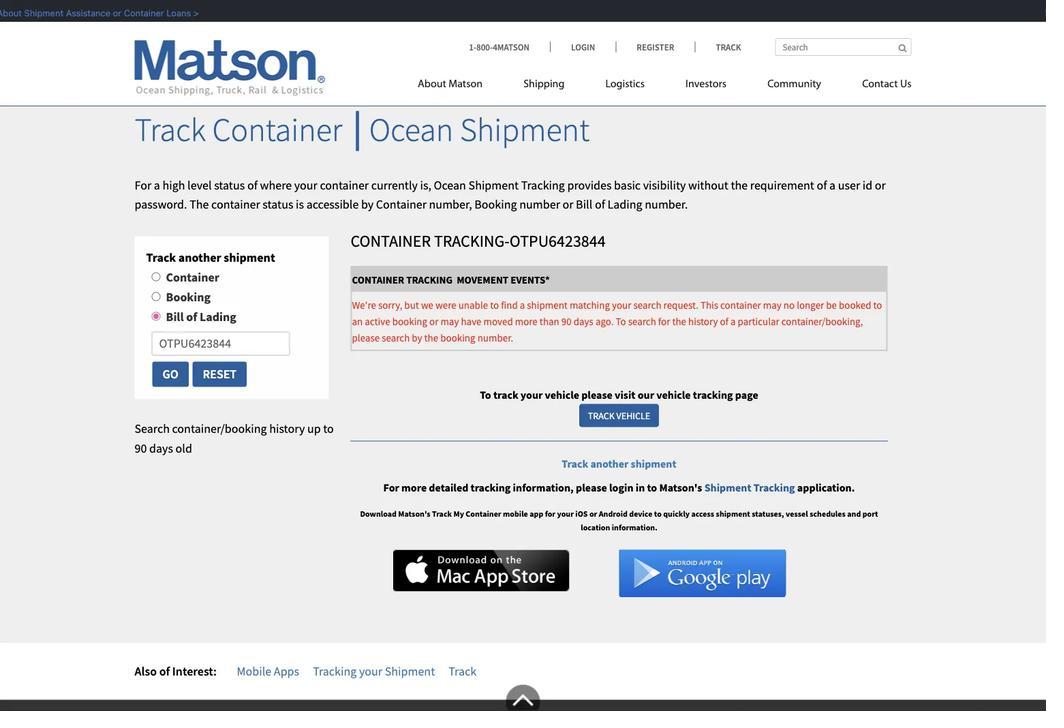 Task type: describe. For each thing, give the bounding box(es) containing it.
to left find
[[491, 298, 499, 311]]

0 vertical spatial another
[[179, 250, 221, 265]]

contact us
[[863, 79, 912, 90]]

mobile apps link
[[237, 664, 300, 679]]

old
[[176, 440, 192, 456]]

for a high level status of where your container currently is, ocean shipment tracking provides basic visibility without the requirement of a user id or password. the container status is accessible by container number, booking number or bill of lading number.
[[135, 177, 887, 212]]

1 horizontal spatial booking
[[441, 331, 476, 344]]

access
[[692, 509, 715, 519]]

no
[[784, 298, 795, 311]]

register
[[637, 41, 675, 53]]

particular
[[738, 315, 780, 328]]

we
[[421, 298, 434, 311]]

information,
[[513, 481, 574, 495]]

1 vertical spatial another
[[591, 457, 629, 471]]

booking inside for a high level status of where your container currently is, ocean shipment tracking provides basic visibility without the requirement of a user id or password. the container status is accessible by container number, booking number or bill of lading number.
[[475, 197, 517, 212]]

container/booking,
[[782, 315, 864, 328]]

1-800-4matson link
[[469, 41, 550, 53]]

1 vertical spatial bill
[[166, 309, 184, 324]]

an
[[352, 315, 363, 328]]

also
[[135, 664, 157, 679]]

a right find
[[520, 298, 525, 311]]

logistics link
[[586, 72, 666, 100]]

high
[[163, 177, 185, 193]]

the inside for a high level status of where your container currently is, ocean shipment tracking provides basic visibility without the requirement of a user id or password. the container status is accessible by container number, booking number or bill of lading number.
[[731, 177, 748, 193]]

contact us link
[[842, 72, 912, 100]]

1 horizontal spatial the
[[673, 315, 687, 328]]

ios
[[576, 509, 588, 519]]

of right bill of lading radio
[[186, 309, 197, 324]]

number,
[[429, 197, 472, 212]]

your inside download matson's track my container mobile app for your ios or android device to quickly access shipment statuses, vessel schedules and port location information.
[[558, 509, 574, 519]]

shipment tracking link
[[705, 481, 798, 495]]

90 inside "we're sorry, but we were unable to find a shipment matching your search request. this container may no longer be booked to an active booking or may have moved more than 90 days ago. to search for the history of a particular container/booking, please search by the booking number."
[[562, 315, 572, 328]]

movement
[[457, 273, 509, 286]]

0 vertical spatial booking
[[393, 315, 428, 328]]

1 vertical spatial lading
[[200, 309, 237, 324]]

investors link
[[666, 72, 748, 100]]

also of interest:
[[135, 664, 217, 679]]

in
[[636, 481, 645, 495]]

Enter Bill # text field
[[152, 332, 290, 356]]

about
[[418, 79, 447, 90]]

track another shipment link
[[562, 457, 677, 471]]

currently
[[372, 177, 418, 193]]

about matson link
[[418, 72, 503, 100]]

1 vertical spatial may
[[441, 315, 459, 328]]

login link
[[550, 41, 616, 53]]

Bill of Lading radio
[[152, 312, 161, 321]]

container tracking-otpu6423844
[[351, 231, 606, 251]]

this
[[701, 298, 719, 311]]

location
[[581, 522, 611, 533]]

tracking-
[[434, 231, 510, 251]]

vehicle
[[617, 409, 651, 422]]

│ocean
[[349, 109, 454, 150]]

1-
[[469, 41, 477, 53]]

to inside search container/booking history up to 90 days old
[[323, 421, 334, 436]]

to inside "we're sorry, but we were unable to find a shipment matching your search request. this container may no longer be booked to an active booking or may have moved more than 90 days ago. to search for the history of a particular container/booking, please search by the booking number."
[[616, 315, 627, 328]]

1 vertical spatial track link
[[449, 664, 477, 679]]

of down 'provides'
[[595, 197, 606, 212]]

up
[[308, 421, 321, 436]]

shipping link
[[503, 72, 586, 100]]

us
[[901, 79, 912, 90]]

were
[[436, 298, 457, 311]]

apps
[[274, 664, 300, 679]]

of left user at the top right of the page
[[817, 177, 828, 193]]

for for for a high level status of where your container currently is, ocean shipment tracking provides basic visibility without the requirement of a user id or password. the container status is accessible by container number, booking number or bill of lading number.
[[135, 177, 152, 193]]

mobile
[[503, 509, 528, 519]]

by inside "we're sorry, but we were unable to find a shipment matching your search request. this container may no longer be booked to an active booking or may have moved more than 90 days ago. to search for the history of a particular container/booking, please search by the booking number."
[[412, 331, 423, 344]]

our
[[638, 388, 655, 402]]

for more detailed tracking information, please login in to matson's shipment tracking application.
[[384, 481, 856, 495]]

1 vertical spatial tracking
[[471, 481, 511, 495]]

apple image
[[393, 550, 570, 592]]

but
[[405, 298, 419, 311]]

track vehicle link
[[580, 404, 660, 427]]

information.
[[612, 522, 658, 533]]

mobile
[[237, 664, 272, 679]]

events*
[[511, 273, 550, 286]]

login
[[572, 41, 596, 53]]

tracking your shipment link
[[313, 664, 435, 679]]

shipment inside "we're sorry, but we were unable to find a shipment matching your search request. this container may no longer be booked to an active booking or may have moved more than 90 days ago. to search for the history of a particular container/booking, please search by the booking number."
[[527, 298, 568, 311]]

contact
[[863, 79, 899, 90]]

1 vertical spatial to
[[480, 388, 492, 402]]

port
[[863, 509, 879, 519]]

statuses,
[[753, 509, 785, 519]]

or right number at the top
[[563, 197, 574, 212]]

investors
[[686, 79, 727, 90]]

community link
[[748, 72, 842, 100]]

have
[[461, 315, 482, 328]]

or right id
[[876, 177, 887, 193]]

days inside search container/booking history up to 90 days old
[[149, 440, 173, 456]]

is
[[296, 197, 304, 212]]

2 horizontal spatial tracking
[[754, 481, 796, 495]]

where
[[260, 177, 292, 193]]

unable
[[459, 298, 488, 311]]

0 horizontal spatial booking
[[166, 289, 211, 305]]

request.
[[664, 298, 699, 311]]

number. inside "we're sorry, but we were unable to find a shipment matching your search request. this container may no longer be booked to an active booking or may have moved more than 90 days ago. to search for the history of a particular container/booking, please search by the booking number."
[[478, 331, 514, 344]]

or inside download matson's track my container mobile app for your ios or android device to quickly access shipment statuses, vessel schedules and port location information.
[[590, 509, 598, 519]]

more inside "we're sorry, but we were unable to find a shipment matching your search request. this container may no longer be booked to an active booking or may have moved more than 90 days ago. to search for the history of a particular container/booking, please search by the booking number."
[[515, 315, 538, 328]]

to right booked
[[874, 298, 883, 311]]

register link
[[616, 41, 695, 53]]

without
[[689, 177, 729, 193]]

shipment inside download matson's track my container mobile app for your ios or android device to quickly access shipment statuses, vessel schedules and port location information.
[[717, 509, 751, 519]]

vessel
[[786, 509, 809, 519]]

mobile apps
[[237, 664, 300, 679]]

interest:
[[172, 664, 217, 679]]

device
[[630, 509, 653, 519]]

2 vertical spatial search
[[382, 331, 410, 344]]

of left where at the top left of page
[[248, 177, 258, 193]]

0 vertical spatial status
[[214, 177, 245, 193]]

history inside search container/booking history up to 90 days old
[[270, 421, 305, 436]]

1 vertical spatial please
[[582, 388, 613, 402]]

to track your vehicle please visit our vehicle tracking page
[[480, 388, 759, 402]]

google play image
[[620, 550, 787, 597]]

we're sorry, but we were unable to find a shipment matching your search request. this container may no longer be booked to an active booking or may have moved more than 90 days ago. to search for the history of a particular container/booking, please search by the booking number.
[[352, 298, 883, 344]]

for for for more detailed tracking information, please login in to matson's shipment tracking application.
[[384, 481, 400, 495]]

of right the also
[[159, 664, 170, 679]]

for inside download matson's track my container mobile app for your ios or android device to quickly access shipment statuses, vessel schedules and port location information.
[[545, 509, 556, 519]]

download
[[360, 509, 397, 519]]

download matson's track my container mobile app for your ios or android device to quickly access shipment statuses, vessel schedules and port location information.
[[360, 509, 879, 533]]



Task type: locate. For each thing, give the bounding box(es) containing it.
1 vertical spatial the
[[673, 315, 687, 328]]

0 vertical spatial tracking
[[522, 177, 565, 193]]

to right 'in'
[[648, 481, 658, 495]]

0 horizontal spatial track another shipment
[[146, 250, 275, 265]]

vehicle right track
[[545, 388, 580, 402]]

0 vertical spatial bill
[[576, 197, 593, 212]]

1 horizontal spatial tracking
[[694, 388, 734, 402]]

container right the
[[212, 197, 260, 212]]

shipping
[[524, 79, 565, 90]]

booking down have
[[441, 331, 476, 344]]

the down we
[[425, 331, 439, 344]]

of inside "we're sorry, but we were unable to find a shipment matching your search request. this container may no longer be booked to an active booking or may have moved more than 90 days ago. to search for the history of a particular container/booking, please search by the booking number."
[[721, 315, 729, 328]]

1 vertical spatial track another shipment
[[562, 457, 677, 471]]

0 vertical spatial by
[[361, 197, 374, 212]]

may left no
[[764, 298, 782, 311]]

tracking up mobile
[[471, 481, 511, 495]]

0 vertical spatial 90
[[562, 315, 572, 328]]

1 horizontal spatial matson's
[[660, 481, 703, 495]]

longer
[[797, 298, 825, 311]]

level
[[188, 177, 212, 193]]

visibility
[[644, 177, 686, 193]]

matson's up quickly
[[660, 481, 703, 495]]

for inside "we're sorry, but we were unable to find a shipment matching your search request. this container may no longer be booked to an active booking or may have moved more than 90 days ago. to search for the history of a particular container/booking, please search by the booking number."
[[659, 315, 671, 328]]

quickly
[[664, 509, 690, 519]]

1 horizontal spatial more
[[515, 315, 538, 328]]

accessible
[[307, 197, 359, 212]]

the down request.
[[673, 315, 687, 328]]

0 horizontal spatial bill
[[166, 309, 184, 324]]

0 vertical spatial the
[[731, 177, 748, 193]]

history left up
[[270, 421, 305, 436]]

track inside track vehicle link
[[588, 409, 615, 422]]

0 horizontal spatial history
[[270, 421, 305, 436]]

0 horizontal spatial booking
[[393, 315, 428, 328]]

search
[[135, 421, 170, 436]]

schedules
[[810, 509, 846, 519]]

0 vertical spatial please
[[352, 331, 380, 344]]

vehicle
[[545, 388, 580, 402], [657, 388, 691, 402]]

search left request.
[[634, 298, 662, 311]]

backtop image
[[506, 685, 541, 711]]

0 vertical spatial more
[[515, 315, 538, 328]]

logistics
[[606, 79, 645, 90]]

1 vertical spatial booking
[[441, 331, 476, 344]]

please left visit
[[582, 388, 613, 402]]

to right up
[[323, 421, 334, 436]]

or right ios
[[590, 509, 598, 519]]

history
[[689, 315, 719, 328], [270, 421, 305, 436]]

0 horizontal spatial lading
[[200, 309, 237, 324]]

or inside "we're sorry, but we were unable to find a shipment matching your search request. this container may no longer be booked to an active booking or may have moved more than 90 days ago. to search for the history of a particular container/booking, please search by the booking number."
[[430, 315, 439, 328]]

booking
[[475, 197, 517, 212], [166, 289, 211, 305]]

a left high
[[154, 177, 160, 193]]

number. inside for a high level status of where your container currently is, ocean shipment tracking provides basic visibility without the requirement of a user id or password. the container status is accessible by container number, booking number or bill of lading number.
[[645, 197, 688, 212]]

1 horizontal spatial another
[[591, 457, 629, 471]]

2 vertical spatial please
[[576, 481, 608, 495]]

moved
[[484, 315, 513, 328]]

shipment
[[224, 250, 275, 265], [527, 298, 568, 311], [631, 457, 677, 471], [717, 509, 751, 519]]

0 horizontal spatial for
[[545, 509, 556, 519]]

0 vertical spatial container
[[320, 177, 369, 193]]

0 horizontal spatial may
[[441, 315, 459, 328]]

be
[[827, 298, 838, 311]]

days down search
[[149, 440, 173, 456]]

0 horizontal spatial number.
[[478, 331, 514, 344]]

for up download
[[384, 481, 400, 495]]

0 horizontal spatial vehicle
[[545, 388, 580, 402]]

lading down basic
[[608, 197, 643, 212]]

track link
[[695, 41, 742, 53], [449, 664, 477, 679]]

1 horizontal spatial lading
[[608, 197, 643, 212]]

800-
[[477, 41, 493, 53]]

0 vertical spatial matson's
[[660, 481, 703, 495]]

a left user at the top right of the page
[[830, 177, 836, 193]]

0 vertical spatial track link
[[695, 41, 742, 53]]

track another shipment down the
[[146, 250, 275, 265]]

about matson
[[418, 79, 483, 90]]

matson's right download
[[399, 509, 431, 519]]

0 vertical spatial history
[[689, 315, 719, 328]]

by inside for a high level status of where your container currently is, ocean shipment tracking provides basic visibility without the requirement of a user id or password. the container status is accessible by container number, booking number or bill of lading number.
[[361, 197, 374, 212]]

login
[[610, 481, 634, 495]]

1 horizontal spatial tracking
[[522, 177, 565, 193]]

0 horizontal spatial for
[[135, 177, 152, 193]]

1 horizontal spatial may
[[764, 298, 782, 311]]

more left the 'than'
[[515, 315, 538, 328]]

days down matching
[[574, 315, 594, 328]]

for up password.
[[135, 177, 152, 193]]

bill right bill of lading radio
[[166, 309, 184, 324]]

of left particular
[[721, 315, 729, 328]]

by down currently
[[361, 197, 374, 212]]

the
[[731, 177, 748, 193], [673, 315, 687, 328], [425, 331, 439, 344]]

track inside download matson's track my container mobile app for your ios or android device to quickly access shipment statuses, vessel schedules and port location information.
[[432, 509, 452, 519]]

2 horizontal spatial the
[[731, 177, 748, 193]]

container inside "we're sorry, but we were unable to find a shipment matching your search request. this container may no longer be booked to an active booking or may have moved more than 90 days ago. to search for the history of a particular container/booking, please search by the booking number."
[[721, 298, 762, 311]]

for
[[135, 177, 152, 193], [384, 481, 400, 495]]

1 horizontal spatial track link
[[695, 41, 742, 53]]

to
[[491, 298, 499, 311], [874, 298, 883, 311], [323, 421, 334, 436], [648, 481, 658, 495], [655, 509, 662, 519]]

0 vertical spatial lading
[[608, 197, 643, 212]]

booking up bill of lading
[[166, 289, 211, 305]]

2 vertical spatial the
[[425, 331, 439, 344]]

lading up enter bill # text box
[[200, 309, 237, 324]]

more left detailed
[[402, 481, 427, 495]]

0 horizontal spatial by
[[361, 197, 374, 212]]

number.
[[645, 197, 688, 212], [478, 331, 514, 344]]

shipment
[[460, 109, 590, 150], [469, 177, 519, 193], [705, 481, 752, 495], [385, 664, 435, 679]]

visit
[[615, 388, 636, 402]]

1 horizontal spatial for
[[384, 481, 400, 495]]

your inside "we're sorry, but we were unable to find a shipment matching your search request. this container may no longer be booked to an active booking or may have moved more than 90 days ago. to search for the history of a particular container/booking, please search by the booking number."
[[613, 298, 632, 311]]

tracking left page
[[694, 388, 734, 402]]

tracking
[[694, 388, 734, 402], [471, 481, 511, 495]]

booking down the but
[[393, 315, 428, 328]]

1 horizontal spatial for
[[659, 315, 671, 328]]

container up accessible
[[320, 177, 369, 193]]

and
[[848, 509, 862, 519]]

2 vertical spatial container
[[721, 298, 762, 311]]

shipment inside for a high level status of where your container currently is, ocean shipment tracking provides basic visibility without the requirement of a user id or password. the container status is accessible by container number, booking number or bill of lading number.
[[469, 177, 519, 193]]

please down an
[[352, 331, 380, 344]]

for inside for a high level status of where your container currently is, ocean shipment tracking provides basic visibility without the requirement of a user id or password. the container status is accessible by container number, booking number or bill of lading number.
[[135, 177, 152, 193]]

matson's
[[660, 481, 703, 495], [399, 509, 431, 519]]

community
[[768, 79, 822, 90]]

1 vertical spatial more
[[402, 481, 427, 495]]

1 horizontal spatial track another shipment
[[562, 457, 677, 471]]

of
[[248, 177, 258, 193], [817, 177, 828, 193], [595, 197, 606, 212], [186, 309, 197, 324], [721, 315, 729, 328], [159, 664, 170, 679]]

days inside "we're sorry, but we were unable to find a shipment matching your search request. this container may no longer be booked to an active booking or may have moved more than 90 days ago. to search for the history of a particular container/booking, please search by the booking number."
[[574, 315, 594, 328]]

90 right the 'than'
[[562, 315, 572, 328]]

top menu navigation
[[418, 72, 912, 100]]

android
[[599, 509, 628, 519]]

1 vertical spatial tracking
[[754, 481, 796, 495]]

history down this
[[689, 315, 719, 328]]

tracking up statuses,
[[754, 481, 796, 495]]

active
[[365, 315, 391, 328]]

1 horizontal spatial number.
[[645, 197, 688, 212]]

0 vertical spatial track another shipment
[[146, 250, 275, 265]]

container tracking  movement events*
[[352, 273, 550, 286]]

1 vertical spatial search
[[629, 315, 657, 328]]

by down the but
[[412, 331, 423, 344]]

tracking right apps
[[313, 664, 357, 679]]

number. down visibility
[[645, 197, 688, 212]]

my
[[454, 509, 464, 519]]

to inside download matson's track my container mobile app for your ios or android device to quickly access shipment statuses, vessel schedules and port location information.
[[655, 509, 662, 519]]

booking up container tracking-otpu6423844
[[475, 197, 517, 212]]

1 horizontal spatial booking
[[475, 197, 517, 212]]

footer
[[0, 685, 1047, 711]]

container inside for a high level status of where your container currently is, ocean shipment tracking provides basic visibility without the requirement of a user id or password. the container status is accessible by container number, booking number or bill of lading number.
[[376, 197, 427, 212]]

1 vertical spatial for
[[384, 481, 400, 495]]

90 inside search container/booking history up to 90 days old
[[135, 440, 147, 456]]

1 vertical spatial matson's
[[399, 509, 431, 519]]

Search search field
[[776, 38, 912, 56]]

your inside for a high level status of where your container currently is, ocean shipment tracking provides basic visibility without the requirement of a user id or password. the container status is accessible by container number, booking number or bill of lading number.
[[294, 177, 318, 193]]

password.
[[135, 197, 187, 212]]

0 vertical spatial for
[[135, 177, 152, 193]]

0 horizontal spatial more
[[402, 481, 427, 495]]

booking
[[393, 315, 428, 328], [441, 331, 476, 344]]

booked
[[840, 298, 872, 311]]

1 vertical spatial 90
[[135, 440, 147, 456]]

vehicle right our at right bottom
[[657, 388, 691, 402]]

or down we
[[430, 315, 439, 328]]

to right device
[[655, 509, 662, 519]]

matching
[[570, 298, 610, 311]]

0 horizontal spatial container
[[212, 197, 260, 212]]

0 horizontal spatial status
[[214, 177, 245, 193]]

find
[[501, 298, 518, 311]]

id
[[863, 177, 873, 193]]

Booking radio
[[152, 292, 161, 301]]

tracking your shipment
[[313, 664, 435, 679]]

1-800-4matson
[[469, 41, 530, 53]]

is,
[[420, 177, 432, 193]]

1 horizontal spatial bill
[[576, 197, 593, 212]]

ago.
[[596, 315, 614, 328]]

otpu6423844
[[510, 231, 606, 251]]

we're
[[352, 298, 376, 311]]

history inside "we're sorry, but we were unable to find a shipment matching your search request. this container may no longer be booked to an active booking or may have moved more than 90 days ago. to search for the history of a particular container/booking, please search by the booking number."
[[689, 315, 719, 328]]

0 horizontal spatial track link
[[449, 664, 477, 679]]

1 vertical spatial status
[[263, 197, 294, 212]]

0 vertical spatial tracking
[[694, 388, 734, 402]]

1 vertical spatial number.
[[478, 331, 514, 344]]

by
[[361, 197, 374, 212], [412, 331, 423, 344]]

or
[[876, 177, 887, 193], [563, 197, 574, 212], [430, 315, 439, 328], [590, 509, 598, 519]]

1 vehicle from the left
[[545, 388, 580, 402]]

search down active at the top left
[[382, 331, 410, 344]]

user
[[839, 177, 861, 193]]

1 vertical spatial booking
[[166, 289, 211, 305]]

for down request.
[[659, 315, 671, 328]]

1 vertical spatial by
[[412, 331, 423, 344]]

a left particular
[[731, 315, 736, 328]]

a
[[154, 177, 160, 193], [830, 177, 836, 193], [520, 298, 525, 311], [731, 315, 736, 328]]

please up ios
[[576, 481, 608, 495]]

bill down 'provides'
[[576, 197, 593, 212]]

0 horizontal spatial tracking
[[471, 481, 511, 495]]

to left track
[[480, 388, 492, 402]]

bill
[[576, 197, 593, 212], [166, 309, 184, 324]]

track container │ocean shipment
[[135, 109, 590, 150]]

1 horizontal spatial status
[[263, 197, 294, 212]]

container up particular
[[721, 298, 762, 311]]

track another shipment up 'for more detailed tracking information, please login in to matson's shipment tracking application.'
[[562, 457, 677, 471]]

0 horizontal spatial the
[[425, 331, 439, 344]]

Container radio
[[152, 273, 161, 281]]

None button
[[152, 361, 190, 388], [192, 361, 248, 388], [152, 361, 190, 388], [192, 361, 248, 388]]

1 horizontal spatial to
[[616, 315, 627, 328]]

search right ago.
[[629, 315, 657, 328]]

2 vertical spatial tracking
[[313, 664, 357, 679]]

1 horizontal spatial vehicle
[[657, 388, 691, 402]]

matson
[[449, 79, 483, 90]]

search image
[[899, 44, 907, 53]]

0 vertical spatial may
[[764, 298, 782, 311]]

to right ago.
[[616, 315, 627, 328]]

bill inside for a high level status of where your container currently is, ocean shipment tracking provides basic visibility without the requirement of a user id or password. the container status is accessible by container number, booking number or bill of lading number.
[[576, 197, 593, 212]]

None search field
[[776, 38, 912, 56]]

0 vertical spatial number.
[[645, 197, 688, 212]]

90 down search
[[135, 440, 147, 456]]

1 vertical spatial for
[[545, 509, 556, 519]]

for right "app"
[[545, 509, 556, 519]]

app
[[530, 509, 544, 519]]

provides
[[568, 177, 612, 193]]

1 vertical spatial container
[[212, 197, 260, 212]]

number
[[520, 197, 561, 212]]

requirement
[[751, 177, 815, 193]]

your
[[294, 177, 318, 193], [613, 298, 632, 311], [521, 388, 543, 402], [558, 509, 574, 519], [359, 664, 383, 679]]

0 horizontal spatial 90
[[135, 440, 147, 456]]

container/booking
[[172, 421, 267, 436]]

another
[[179, 250, 221, 265], [591, 457, 629, 471]]

0 horizontal spatial days
[[149, 440, 173, 456]]

status
[[214, 177, 245, 193], [263, 197, 294, 212]]

container
[[320, 177, 369, 193], [212, 197, 260, 212], [721, 298, 762, 311]]

the right without
[[731, 177, 748, 193]]

tracking
[[522, 177, 565, 193], [754, 481, 796, 495], [313, 664, 357, 679]]

0 vertical spatial for
[[659, 315, 671, 328]]

another down the
[[179, 250, 221, 265]]

2 horizontal spatial container
[[721, 298, 762, 311]]

number. down moved
[[478, 331, 514, 344]]

1 horizontal spatial days
[[574, 315, 594, 328]]

please inside "we're sorry, but we were unable to find a shipment matching your search request. this container may no longer be booked to an active booking or may have moved more than 90 days ago. to search for the history of a particular container/booking, please search by the booking number."
[[352, 331, 380, 344]]

tracking inside for a high level status of where your container currently is, ocean shipment tracking provides basic visibility without the requirement of a user id or password. the container status is accessible by container number, booking number or bill of lading number.
[[522, 177, 565, 193]]

status down where at the top left of page
[[263, 197, 294, 212]]

1 horizontal spatial 90
[[562, 315, 572, 328]]

basic
[[615, 177, 641, 193]]

page
[[736, 388, 759, 402]]

1 vertical spatial days
[[149, 440, 173, 456]]

may down were
[[441, 315, 459, 328]]

application.
[[798, 481, 856, 495]]

container inside download matson's track my container mobile app for your ios or android device to quickly access shipment statuses, vessel schedules and port location information.
[[466, 509, 502, 519]]

1 horizontal spatial by
[[412, 331, 423, 344]]

1 horizontal spatial history
[[689, 315, 719, 328]]

lading inside for a high level status of where your container currently is, ocean shipment tracking provides basic visibility without the requirement of a user id or password. the container status is accessible by container number, booking number or bill of lading number.
[[608, 197, 643, 212]]

0 horizontal spatial matson's
[[399, 509, 431, 519]]

status right "level"
[[214, 177, 245, 193]]

0 vertical spatial booking
[[475, 197, 517, 212]]

matson's inside download matson's track my container mobile app for your ios or android device to quickly access shipment statuses, vessel schedules and port location information.
[[399, 509, 431, 519]]

0 vertical spatial to
[[616, 315, 627, 328]]

bill of lading
[[166, 309, 237, 324]]

90
[[562, 315, 572, 328], [135, 440, 147, 456]]

0 vertical spatial search
[[634, 298, 662, 311]]

2 vehicle from the left
[[657, 388, 691, 402]]

0 horizontal spatial tracking
[[313, 664, 357, 679]]

blue matson logo with ocean, shipping, truck, rail and logistics written beneath it. image
[[135, 40, 326, 96]]

another up 'for more detailed tracking information, please login in to matson's shipment tracking application.'
[[591, 457, 629, 471]]

tracking up number at the top
[[522, 177, 565, 193]]



Task type: vqa. For each thing, say whether or not it's contained in the screenshot.
bottommost please
yes



